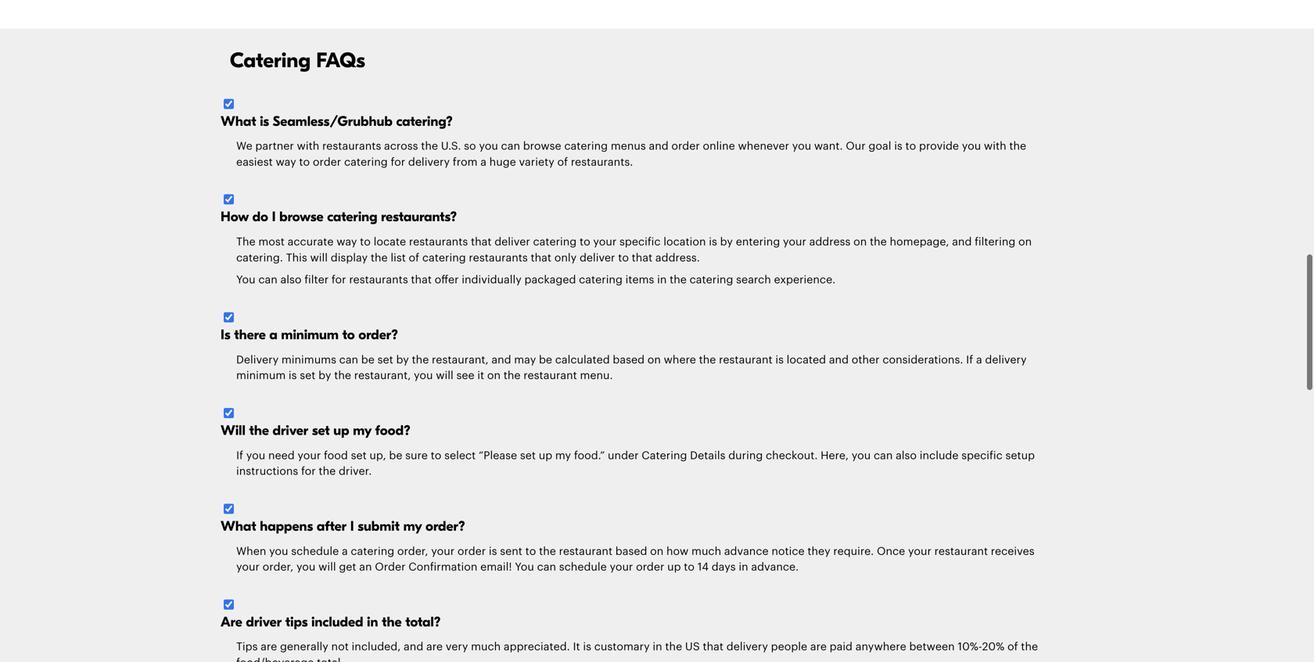 Task type: locate. For each thing, give the bounding box(es) containing it.
will left see
[[436, 371, 454, 382]]

include
[[920, 451, 959, 462]]

0 horizontal spatial deliver
[[495, 237, 530, 248]]

0 horizontal spatial for
[[301, 466, 316, 477]]

of right 20% at right bottom
[[1008, 642, 1019, 653]]

most
[[259, 237, 285, 248]]

0 vertical spatial also
[[281, 275, 302, 286]]

total.
[[317, 658, 344, 663]]

1 horizontal spatial are
[[426, 642, 443, 653]]

a up get
[[342, 546, 348, 557]]

based up menu.
[[613, 355, 645, 366]]

up inside if you need your food set up, be sure to select "please set up my food." under catering details during checkout. here, you can also include specific setup instructions for the driver.
[[539, 451, 553, 462]]

2 vertical spatial for
[[301, 466, 316, 477]]

of inside the most accurate way to locate restaurants that deliver catering to your specific location is by entering your address on the homepage, and filtering on catering. this will display the list of catering restaurants that only deliver to that address.
[[409, 253, 420, 264]]

is inside we partner with restaurants across the u.s. so you can browse catering menus and order online whenever you want. our goal is to provide you with the easiest way to order catering for delivery from a huge variety of restaurants.
[[895, 141, 903, 152]]

minimum up minimums
[[281, 327, 339, 344]]

on left how
[[650, 546, 664, 557]]

catering left faqs
[[230, 48, 311, 73]]

you left see
[[414, 371, 433, 382]]

included,
[[352, 642, 401, 653]]

2 vertical spatial up
[[668, 562, 681, 573]]

restaurant, up see
[[432, 355, 489, 366]]

1 vertical spatial catering
[[642, 451, 687, 462]]

also
[[281, 275, 302, 286], [896, 451, 917, 462]]

you right so
[[479, 141, 498, 152]]

see
[[457, 371, 475, 382]]

also left the include
[[896, 451, 917, 462]]

0 vertical spatial by
[[720, 237, 733, 248]]

2 horizontal spatial by
[[720, 237, 733, 248]]

1 vertical spatial order?
[[426, 519, 465, 535]]

you down sent
[[515, 562, 534, 573]]

my up up,
[[353, 423, 372, 439]]

1 vertical spatial based
[[616, 546, 647, 557]]

when you schedule a catering order, your order is sent to the restaurant based on how much advance notice they require. once your restaurant receives your order, you will get an order confirmation email! you can schedule your order up to 14 days in advance.
[[236, 546, 1035, 573]]

restaurants down what is seamless/grubhub catering?
[[322, 141, 381, 152]]

browse
[[523, 141, 562, 152], [279, 209, 324, 226]]

what is seamless/grubhub catering?
[[221, 113, 453, 130]]

0 vertical spatial will
[[310, 253, 328, 264]]

1 vertical spatial by
[[396, 355, 409, 366]]

you left get
[[297, 562, 316, 573]]

can inside 'when you schedule a catering order, your order is sent to the restaurant based on how much advance notice they require. once your restaurant receives your order, you will get an order confirmation email! you can schedule your order up to 14 days in advance.'
[[537, 562, 556, 573]]

search
[[736, 275, 771, 286]]

details
[[690, 451, 726, 462]]

with right "provide"
[[984, 141, 1007, 152]]

are left paid
[[811, 642, 827, 653]]

by inside the most accurate way to locate restaurants that deliver catering to your specific location is by entering your address on the homepage, and filtering on catering. this will display the list of catering restaurants that only deliver to that address.
[[720, 237, 733, 248]]

2 vertical spatial delivery
[[727, 642, 768, 653]]

is up the email! at the left
[[489, 546, 497, 557]]

0 vertical spatial specific
[[620, 237, 661, 248]]

1 horizontal spatial restaurant,
[[432, 355, 489, 366]]

0 vertical spatial of
[[558, 157, 568, 168]]

2 horizontal spatial my
[[555, 451, 571, 462]]

0 horizontal spatial if
[[236, 451, 243, 462]]

setup
[[1006, 451, 1035, 462]]

0 vertical spatial deliver
[[495, 237, 530, 248]]

1 horizontal spatial way
[[337, 237, 357, 248]]

0 vertical spatial up
[[334, 423, 349, 439]]

0 vertical spatial what
[[221, 113, 256, 130]]

in
[[657, 275, 667, 286], [739, 562, 749, 573], [367, 615, 378, 631], [653, 642, 663, 653]]

so
[[464, 141, 476, 152]]

1 horizontal spatial you
[[515, 562, 534, 573]]

based inside 'when you schedule a catering order, your order is sent to the restaurant based on how much advance notice they require. once your restaurant receives your order, you will get an order confirmation email! you can schedule your order up to 14 days in advance.'
[[616, 546, 647, 557]]

2 what from the top
[[221, 519, 256, 535]]

can inside we partner with restaurants across the u.s. so you can browse catering menus and order online whenever you want. our goal is to provide you with the easiest way to order catering for delivery from a huge variety of restaurants.
[[501, 141, 520, 152]]

0 vertical spatial much
[[692, 546, 722, 557]]

1 horizontal spatial deliver
[[580, 253, 615, 264]]

2 horizontal spatial up
[[668, 562, 681, 573]]

1 horizontal spatial browse
[[523, 141, 562, 152]]

0 horizontal spatial restaurant,
[[354, 371, 411, 382]]

1 horizontal spatial much
[[692, 546, 722, 557]]

1 vertical spatial also
[[896, 451, 917, 462]]

minimum
[[281, 327, 339, 344], [236, 371, 286, 382]]

0 vertical spatial way
[[276, 157, 296, 168]]

is right it
[[583, 642, 592, 653]]

what up we
[[221, 113, 256, 130]]

1 horizontal spatial specific
[[962, 451, 1003, 462]]

are up food/beverage
[[261, 642, 277, 653]]

specific left setup at the bottom
[[962, 451, 1003, 462]]

is right location
[[709, 237, 718, 248]]

is inside tips are generally not included, and are very much appreciated. it is customary in the us that delivery people are paid anywhere between 10%-20% of the food/beverage total.
[[583, 642, 592, 653]]

0 horizontal spatial also
[[281, 275, 302, 286]]

partner
[[255, 141, 294, 152]]

if
[[967, 355, 974, 366], [236, 451, 243, 462]]

select
[[445, 451, 476, 462]]

1 horizontal spatial schedule
[[559, 562, 607, 573]]

and left may
[[492, 355, 511, 366]]

way up display
[[337, 237, 357, 248]]

None checkbox
[[224, 313, 234, 323], [224, 408, 234, 419], [224, 313, 234, 323], [224, 408, 234, 419]]

of inside tips are generally not included, and are very much appreciated. it is customary in the us that delivery people are paid anywhere between 10%-20% of the food/beverage total.
[[1008, 642, 1019, 653]]

2 horizontal spatial for
[[391, 157, 405, 168]]

2 horizontal spatial be
[[539, 355, 553, 366]]

and down total?
[[404, 642, 424, 653]]

there
[[234, 327, 266, 344]]

restaurant,
[[432, 355, 489, 366], [354, 371, 411, 382]]

14
[[698, 562, 709, 573]]

1 vertical spatial for
[[332, 275, 346, 286]]

0 vertical spatial restaurant,
[[432, 355, 489, 366]]

to inside if you need your food set up, be sure to select "please set up my food." under catering details during checkout. here, you can also include specific setup instructions for the driver.
[[431, 451, 442, 462]]

what happens after i submit my order?
[[221, 519, 465, 535]]

and
[[649, 141, 669, 152], [952, 237, 972, 248], [492, 355, 511, 366], [829, 355, 849, 366], [404, 642, 424, 653]]

in up included,
[[367, 615, 378, 631]]

catering.
[[236, 253, 283, 264]]

1 vertical spatial specific
[[962, 451, 1003, 462]]

to right sure
[[431, 451, 442, 462]]

be right may
[[539, 355, 553, 366]]

0 horizontal spatial browse
[[279, 209, 324, 226]]

0 vertical spatial catering
[[230, 48, 311, 73]]

1 horizontal spatial catering
[[642, 451, 687, 462]]

be right up,
[[389, 451, 403, 462]]

1 vertical spatial i
[[350, 519, 354, 535]]

much inside 'when you schedule a catering order, your order is sent to the restaurant based on how much advance notice they require. once your restaurant receives your order, you will get an order confirmation email! you can schedule your order up to 14 days in advance.'
[[692, 546, 722, 557]]

whenever
[[738, 141, 790, 152]]

of right variety at left top
[[558, 157, 568, 168]]

to up you can also filter for restaurants that offer individually packaged catering items in the catering search experience.
[[580, 237, 591, 248]]

and right menus
[[649, 141, 669, 152]]

deliver up individually
[[495, 237, 530, 248]]

2 horizontal spatial delivery
[[986, 355, 1027, 366]]

0 horizontal spatial much
[[471, 642, 501, 653]]

0 horizontal spatial with
[[297, 141, 319, 152]]

1 vertical spatial you
[[515, 562, 534, 573]]

to down display
[[342, 327, 355, 344]]

catering down across
[[344, 157, 388, 168]]

offer
[[435, 275, 459, 286]]

browse up accurate
[[279, 209, 324, 226]]

order, down when
[[263, 562, 294, 573]]

want.
[[815, 141, 843, 152]]

notice
[[772, 546, 805, 557]]

1 horizontal spatial up
[[539, 451, 553, 462]]

set
[[378, 355, 393, 366], [300, 371, 316, 382], [312, 423, 330, 439], [351, 451, 367, 462], [520, 451, 536, 462]]

0 vertical spatial if
[[967, 355, 974, 366]]

of inside we partner with restaurants across the u.s. so you can browse catering menus and order online whenever you want. our goal is to provide you with the easiest way to order catering for delivery from a huge variety of restaurants.
[[558, 157, 568, 168]]

we
[[236, 141, 253, 152]]

0 vertical spatial driver
[[273, 423, 308, 439]]

the
[[421, 141, 438, 152], [1010, 141, 1027, 152], [870, 237, 887, 248], [371, 253, 388, 264], [670, 275, 687, 286], [412, 355, 429, 366], [699, 355, 716, 366], [334, 371, 351, 382], [504, 371, 521, 382], [249, 423, 269, 439], [319, 466, 336, 477], [539, 546, 556, 557], [382, 615, 402, 631], [665, 642, 683, 653], [1021, 642, 1039, 653]]

order, up order in the left bottom of the page
[[397, 546, 428, 557]]

minimums
[[282, 355, 336, 366]]

0 horizontal spatial be
[[361, 355, 375, 366]]

catering right under
[[642, 451, 687, 462]]

of
[[558, 157, 568, 168], [409, 253, 420, 264], [1008, 642, 1019, 653]]

1 horizontal spatial of
[[558, 157, 568, 168]]

restaurant down may
[[524, 371, 577, 382]]

what for what happens after i submit my order?
[[221, 519, 256, 535]]

3 are from the left
[[811, 642, 827, 653]]

0 horizontal spatial you
[[236, 275, 256, 286]]

0 horizontal spatial i
[[272, 209, 276, 226]]

will down accurate
[[310, 253, 328, 264]]

from
[[453, 157, 478, 168]]

under
[[608, 451, 639, 462]]

for right filter
[[332, 275, 346, 286]]

will left get
[[319, 562, 336, 573]]

1 horizontal spatial delivery
[[727, 642, 768, 653]]

will inside the most accurate way to locate restaurants that deliver catering to your specific location is by entering your address on the homepage, and filtering on catering. this will display the list of catering restaurants that only deliver to that address.
[[310, 253, 328, 264]]

2 vertical spatial will
[[319, 562, 336, 573]]

and inside the most accurate way to locate restaurants that deliver catering to your specific location is by entering your address on the homepage, and filtering on catering. this will display the list of catering restaurants that only deliver to that address.
[[952, 237, 972, 248]]

your inside if you need your food set up, be sure to select "please set up my food." under catering details during checkout. here, you can also include specific setup instructions for the driver.
[[298, 451, 321, 462]]

for
[[391, 157, 405, 168], [332, 275, 346, 286], [301, 466, 316, 477]]

be right minimums
[[361, 355, 375, 366]]

a inside 'when you schedule a catering order, your order is sent to the restaurant based on how much advance notice they require. once your restaurant receives your order, you will get an order confirmation email! you can schedule your order up to 14 days in advance.'
[[342, 546, 348, 557]]

based left how
[[616, 546, 647, 557]]

order left online
[[672, 141, 700, 152]]

order?
[[359, 327, 398, 344], [426, 519, 465, 535]]

driver up need on the left bottom
[[273, 423, 308, 439]]

be inside if you need your food set up, be sure to select "please set up my food." under catering details during checkout. here, you can also include specific setup instructions for the driver.
[[389, 451, 403, 462]]

can right minimums
[[339, 355, 358, 366]]

across
[[384, 141, 418, 152]]

menus
[[611, 141, 646, 152]]

schedule
[[291, 546, 339, 557], [559, 562, 607, 573]]

if inside delivery minimums can be set by the restaurant, and may be calculated based on where the restaurant is located and other considerations. if a delivery minimum is set by the restaurant, you will see it on the restaurant menu.
[[967, 355, 974, 366]]

for right instructions
[[301, 466, 316, 477]]

considerations.
[[883, 355, 964, 366]]

1 horizontal spatial my
[[404, 519, 422, 535]]

if right considerations.
[[967, 355, 974, 366]]

driver
[[273, 423, 308, 439], [246, 615, 282, 631]]

0 horizontal spatial are
[[261, 642, 277, 653]]

1 vertical spatial much
[[471, 642, 501, 653]]

1 horizontal spatial be
[[389, 451, 403, 462]]

1 horizontal spatial order,
[[397, 546, 428, 557]]

20%
[[983, 642, 1005, 653]]

0 horizontal spatial specific
[[620, 237, 661, 248]]

that right us
[[703, 642, 724, 653]]

advance.
[[752, 562, 799, 573]]

submit
[[358, 519, 400, 535]]

a
[[481, 157, 487, 168], [270, 327, 278, 344], [977, 355, 983, 366], [342, 546, 348, 557]]

0 horizontal spatial my
[[353, 423, 372, 439]]

specific up items
[[620, 237, 661, 248]]

display
[[331, 253, 368, 264]]

your
[[593, 237, 617, 248], [783, 237, 807, 248], [298, 451, 321, 462], [431, 546, 455, 557], [909, 546, 932, 557], [236, 562, 260, 573], [610, 562, 633, 573]]

0 vertical spatial delivery
[[408, 157, 450, 168]]

0 horizontal spatial of
[[409, 253, 420, 264]]

0 vertical spatial my
[[353, 423, 372, 439]]

browse up variety at left top
[[523, 141, 562, 152]]

much inside tips are generally not included, and are very much appreciated. it is customary in the us that delivery people are paid anywhere between 10%-20% of the food/beverage total.
[[471, 642, 501, 653]]

i right do
[[272, 209, 276, 226]]

seamless/grubhub
[[273, 113, 393, 130]]

set down minimums
[[300, 371, 316, 382]]

will inside 'when you schedule a catering order, your order is sent to the restaurant based on how much advance notice they require. once your restaurant receives your order, you will get an order confirmation email! you can schedule your order up to 14 days in advance.'
[[319, 562, 336, 573]]

0 horizontal spatial by
[[319, 371, 331, 382]]

1 horizontal spatial also
[[896, 451, 917, 462]]

0 vertical spatial schedule
[[291, 546, 339, 557]]

0 vertical spatial based
[[613, 355, 645, 366]]

restaurant right sent
[[559, 546, 613, 557]]

0 horizontal spatial delivery
[[408, 157, 450, 168]]

catering
[[230, 48, 311, 73], [642, 451, 687, 462]]

in inside tips are generally not included, and are very much appreciated. it is customary in the us that delivery people are paid anywhere between 10%-20% of the food/beverage total.
[[653, 642, 663, 653]]

is right 'goal'
[[895, 141, 903, 152]]

on right filtering
[[1019, 237, 1032, 248]]

a right there
[[270, 327, 278, 344]]

2 vertical spatial by
[[319, 371, 331, 382]]

way
[[276, 157, 296, 168], [337, 237, 357, 248]]

a inside we partner with restaurants across the u.s. so you can browse catering menus and order online whenever you want. our goal is to provide you with the easiest way to order catering for delivery from a huge variety of restaurants.
[[481, 157, 487, 168]]

can down catering.
[[259, 275, 278, 286]]

2 vertical spatial of
[[1008, 642, 1019, 653]]

None checkbox
[[224, 99, 234, 109], [224, 195, 234, 205], [224, 504, 234, 514], [224, 600, 234, 610], [224, 99, 234, 109], [224, 195, 234, 205], [224, 504, 234, 514], [224, 600, 234, 610]]

1 vertical spatial if
[[236, 451, 243, 462]]

to down seamless/grubhub on the top left
[[299, 157, 310, 168]]

a right from
[[481, 157, 487, 168]]

minimum down delivery
[[236, 371, 286, 382]]

minimum inside delivery minimums can be set by the restaurant, and may be calculated based on where the restaurant is located and other considerations. if a delivery minimum is set by the restaurant, you will see it on the restaurant menu.
[[236, 371, 286, 382]]

catering up restaurants.
[[564, 141, 608, 152]]

1 horizontal spatial if
[[967, 355, 974, 366]]

up
[[334, 423, 349, 439], [539, 451, 553, 462], [668, 562, 681, 573]]

will
[[310, 253, 328, 264], [436, 371, 454, 382], [319, 562, 336, 573]]

deliver
[[495, 237, 530, 248], [580, 253, 615, 264]]

up left food."
[[539, 451, 553, 462]]

happens
[[260, 519, 313, 535]]

filter
[[305, 275, 329, 286]]

and left other at the bottom
[[829, 355, 849, 366]]

0 vertical spatial for
[[391, 157, 405, 168]]

may
[[514, 355, 536, 366]]

0 vertical spatial order,
[[397, 546, 428, 557]]

2 horizontal spatial of
[[1008, 642, 1019, 653]]

1 vertical spatial my
[[555, 451, 571, 462]]

that inside tips are generally not included, and are very much appreciated. it is customary in the us that delivery people are paid anywhere between 10%-20% of the food/beverage total.
[[703, 642, 724, 653]]

of right list at the top left of the page
[[409, 253, 420, 264]]

our
[[846, 141, 866, 152]]

what up when
[[221, 519, 256, 535]]

delivery inside we partner with restaurants across the u.s. so you can browse catering menus and order online whenever you want. our goal is to provide you with the easiest way to order catering for delivery from a huge variety of restaurants.
[[408, 157, 450, 168]]

0 horizontal spatial catering
[[230, 48, 311, 73]]

order down seamless/grubhub on the top left
[[313, 157, 341, 168]]

locate
[[374, 237, 406, 248]]

we partner with restaurants across the u.s. so you can browse catering menus and order online whenever you want. our goal is to provide you with the easiest way to order catering for delivery from a huge variety of restaurants.
[[236, 141, 1027, 168]]

1 vertical spatial way
[[337, 237, 357, 248]]

specific
[[620, 237, 661, 248], [962, 451, 1003, 462]]

only
[[555, 253, 577, 264]]

you right "provide"
[[962, 141, 981, 152]]

driver up tips
[[246, 615, 282, 631]]

by
[[720, 237, 733, 248], [396, 355, 409, 366], [319, 371, 331, 382]]

1 vertical spatial delivery
[[986, 355, 1027, 366]]

anywhere
[[856, 642, 907, 653]]

restaurants
[[322, 141, 381, 152], [409, 237, 468, 248], [469, 253, 528, 264], [349, 275, 408, 286]]

will the driver set up my food?
[[221, 423, 411, 439]]

can right the email! at the left
[[537, 562, 556, 573]]

up up food
[[334, 423, 349, 439]]

are
[[221, 615, 242, 631]]

1 vertical spatial will
[[436, 371, 454, 382]]

packaged
[[525, 275, 576, 286]]

0 vertical spatial order?
[[359, 327, 398, 344]]

1 what from the top
[[221, 113, 256, 130]]

included
[[312, 615, 364, 631]]

0 vertical spatial browse
[[523, 141, 562, 152]]

catering up an
[[351, 546, 395, 557]]

that
[[471, 237, 492, 248], [531, 253, 552, 264], [632, 253, 653, 264], [411, 275, 432, 286], [703, 642, 724, 653]]

my
[[353, 423, 372, 439], [555, 451, 571, 462], [404, 519, 422, 535]]

1 vertical spatial what
[[221, 519, 256, 535]]

1 vertical spatial driver
[[246, 615, 282, 631]]

you
[[236, 275, 256, 286], [515, 562, 534, 573]]



Task type: vqa. For each thing, say whether or not it's contained in the screenshot.
the middle min
no



Task type: describe. For each thing, give the bounding box(es) containing it.
email!
[[481, 562, 512, 573]]

is up partner
[[260, 113, 269, 130]]

how do i browse catering restaurants?
[[221, 209, 457, 226]]

variety
[[519, 157, 555, 168]]

2 are from the left
[[426, 642, 443, 653]]

1 vertical spatial deliver
[[580, 253, 615, 264]]

way inside the most accurate way to locate restaurants that deliver catering to your specific location is by entering your address on the homepage, and filtering on catering. this will display the list of catering restaurants that only deliver to that address.
[[337, 237, 357, 248]]

accurate
[[288, 237, 334, 248]]

in inside 'when you schedule a catering order, your order is sent to the restaurant based on how much advance notice they require. once your restaurant receives your order, you will get an order confirmation email! you can schedule your order up to 14 days in advance.'
[[739, 562, 749, 573]]

catering?
[[396, 113, 453, 130]]

the inside if you need your food set up, be sure to select "please set up my food." under catering details during checkout. here, you can also include specific setup instructions for the driver.
[[319, 466, 336, 477]]

catering up offer
[[422, 253, 466, 264]]

to right sent
[[526, 546, 536, 557]]

up inside 'when you schedule a catering order, your order is sent to the restaurant based on how much advance notice they require. once your restaurant receives your order, you will get an order confirmation email! you can schedule your order up to 14 days in advance.'
[[668, 562, 681, 573]]

location
[[664, 237, 706, 248]]

restaurants inside we partner with restaurants across the u.s. so you can browse catering menus and order online whenever you want. our goal is to provide you with the easiest way to order catering for delivery from a huge variety of restaurants.
[[322, 141, 381, 152]]

for inside we partner with restaurants across the u.s. so you can browse catering menus and order online whenever you want. our goal is to provide you with the easiest way to order catering for delivery from a huge variety of restaurants.
[[391, 157, 405, 168]]

my for order?
[[404, 519, 422, 535]]

how
[[221, 209, 249, 226]]

food."
[[574, 451, 605, 462]]

here,
[[821, 451, 849, 462]]

address
[[810, 237, 851, 248]]

and inside we partner with restaurants across the u.s. so you can browse catering menus and order online whenever you want. our goal is to provide you with the easiest way to order catering for delivery from a huge variety of restaurants.
[[649, 141, 669, 152]]

require.
[[834, 546, 874, 557]]

will inside delivery minimums can be set by the restaurant, and may be calculated based on where the restaurant is located and other considerations. if a delivery minimum is set by the restaurant, you will see it on the restaurant menu.
[[436, 371, 454, 382]]

0 horizontal spatial order?
[[359, 327, 398, 344]]

faqs
[[316, 48, 365, 73]]

restaurant left "receives"
[[935, 546, 988, 557]]

menu.
[[580, 371, 613, 382]]

get
[[339, 562, 356, 573]]

that left offer
[[411, 275, 432, 286]]

it
[[573, 642, 580, 653]]

set up driver.
[[351, 451, 367, 462]]

tips
[[285, 615, 308, 631]]

1 horizontal spatial order?
[[426, 519, 465, 535]]

order left 14
[[636, 562, 665, 573]]

tips are generally not included, and are very much appreciated. it is customary in the us that delivery people are paid anywhere between 10%-20% of the food/beverage total.
[[236, 642, 1039, 663]]

not
[[331, 642, 349, 653]]

do
[[252, 209, 268, 226]]

0 vertical spatial you
[[236, 275, 256, 286]]

1 horizontal spatial by
[[396, 355, 409, 366]]

food
[[324, 451, 348, 462]]

is inside the most accurate way to locate restaurants that deliver catering to your specific location is by entering your address on the homepage, and filtering on catering. this will display the list of catering restaurants that only deliver to that address.
[[709, 237, 718, 248]]

is left the located
[[776, 355, 784, 366]]

is
[[221, 327, 231, 344]]

catering up display
[[327, 209, 378, 226]]

restaurants down restaurants?
[[409, 237, 468, 248]]

based inside delivery minimums can be set by the restaurant, and may be calculated based on where the restaurant is located and other considerations. if a delivery minimum is set by the restaurant, you will see it on the restaurant menu.
[[613, 355, 645, 366]]

if you need your food set up, be sure to select "please set up my food." under catering details during checkout. here, you can also include specific setup instructions for the driver.
[[236, 451, 1035, 477]]

catering left items
[[579, 275, 623, 286]]

restaurants down list at the top left of the page
[[349, 275, 408, 286]]

restaurants up individually
[[469, 253, 528, 264]]

total?
[[405, 615, 441, 631]]

on left where
[[648, 355, 661, 366]]

confirmation
[[409, 562, 478, 573]]

how
[[667, 546, 689, 557]]

will
[[221, 423, 246, 439]]

the
[[236, 237, 256, 248]]

customary
[[595, 642, 650, 653]]

can inside delivery minimums can be set by the restaurant, and may be calculated based on where the restaurant is located and other considerations. if a delivery minimum is set by the restaurant, you will see it on the restaurant menu.
[[339, 355, 358, 366]]

catering faqs
[[230, 48, 365, 73]]

catering up only
[[533, 237, 577, 248]]

0 vertical spatial i
[[272, 209, 276, 226]]

to up display
[[360, 237, 371, 248]]

"please
[[479, 451, 517, 462]]

is inside 'when you schedule a catering order, your order is sent to the restaurant based on how much advance notice they require. once your restaurant receives your order, you will get an order confirmation email! you can schedule your order up to 14 days in advance.'
[[489, 546, 497, 557]]

receives
[[991, 546, 1035, 557]]

1 horizontal spatial i
[[350, 519, 354, 535]]

on right it
[[487, 371, 501, 382]]

you up instructions
[[246, 451, 265, 462]]

driver.
[[339, 466, 372, 477]]

items
[[626, 275, 655, 286]]

to left 14
[[684, 562, 695, 573]]

sure
[[405, 451, 428, 462]]

2 with from the left
[[984, 141, 1007, 152]]

paid
[[830, 642, 853, 653]]

up,
[[370, 451, 386, 462]]

entering
[[736, 237, 780, 248]]

you left 'want.'
[[792, 141, 812, 152]]

food/beverage
[[236, 658, 314, 663]]

restaurants?
[[381, 209, 457, 226]]

you inside delivery minimums can be set by the restaurant, and may be calculated based on where the restaurant is located and other considerations. if a delivery minimum is set by the restaurant, you will see it on the restaurant menu.
[[414, 371, 433, 382]]

1 vertical spatial restaurant,
[[354, 371, 411, 382]]

u.s.
[[441, 141, 461, 152]]

browse inside we partner with restaurants across the u.s. so you can browse catering menus and order online whenever you want. our goal is to provide you with the easiest way to order catering for delivery from a huge variety of restaurants.
[[523, 141, 562, 152]]

a inside delivery minimums can be set by the restaurant, and may be calculated based on where the restaurant is located and other considerations. if a delivery minimum is set by the restaurant, you will see it on the restaurant menu.
[[977, 355, 983, 366]]

catering inside if you need your food set up, be sure to select "please set up my food." under catering details during checkout. here, you can also include specific setup instructions for the driver.
[[642, 451, 687, 462]]

catering inside 'when you schedule a catering order, your order is sent to the restaurant based on how much advance notice they require. once your restaurant receives your order, you will get an order confirmation email! you can schedule your order up to 14 days in advance.'
[[351, 546, 395, 557]]

the most accurate way to locate restaurants that deliver catering to your specific location is by entering your address on the homepage, and filtering on catering. this will display the list of catering restaurants that only deliver to that address.
[[236, 237, 1032, 264]]

1 vertical spatial schedule
[[559, 562, 607, 573]]

provide
[[919, 141, 959, 152]]

list
[[391, 253, 406, 264]]

this
[[286, 253, 307, 264]]

delivery
[[236, 355, 279, 366]]

us
[[685, 642, 700, 653]]

sent
[[500, 546, 523, 557]]

1 are from the left
[[261, 642, 277, 653]]

where
[[664, 355, 696, 366]]

to up items
[[618, 253, 629, 264]]

other
[[852, 355, 880, 366]]

food?
[[375, 423, 411, 439]]

between
[[910, 642, 955, 653]]

10%-
[[958, 642, 983, 653]]

individually
[[462, 275, 522, 286]]

need
[[268, 451, 295, 462]]

appreciated.
[[504, 642, 570, 653]]

also inside if you need your food set up, be sure to select "please set up my food." under catering details during checkout. here, you can also include specific setup instructions for the driver.
[[896, 451, 917, 462]]

0 vertical spatial minimum
[[281, 327, 339, 344]]

filtering
[[975, 237, 1016, 248]]

on inside 'when you schedule a catering order, your order is sent to the restaurant based on how much advance notice they require. once your restaurant receives your order, you will get an order confirmation email! you can schedule your order up to 14 days in advance.'
[[650, 546, 664, 557]]

delivery minimums can be set by the restaurant, and may be calculated based on where the restaurant is located and other considerations. if a delivery minimum is set by the restaurant, you will see it on the restaurant menu.
[[236, 355, 1027, 382]]

set right "please
[[520, 451, 536, 462]]

1 horizontal spatial for
[[332, 275, 346, 286]]

instructions
[[236, 466, 298, 477]]

an
[[359, 562, 372, 573]]

you inside 'when you schedule a catering order, your order is sent to the restaurant based on how much advance notice they require. once your restaurant receives your order, you will get an order confirmation email! you can schedule your order up to 14 days in advance.'
[[515, 562, 534, 573]]

set up "food?"
[[378, 355, 393, 366]]

for inside if you need your food set up, be sure to select "please set up my food." under catering details during checkout. here, you can also include specific setup instructions for the driver.
[[301, 466, 316, 477]]

set up food
[[312, 423, 330, 439]]

1 with from the left
[[297, 141, 319, 152]]

1 vertical spatial order,
[[263, 562, 294, 573]]

0 horizontal spatial schedule
[[291, 546, 339, 557]]

that up items
[[632, 253, 653, 264]]

can inside if you need your food set up, be sure to select "please set up my food." under catering details during checkout. here, you can also include specific setup instructions for the driver.
[[874, 451, 893, 462]]

you can also filter for restaurants that offer individually packaged catering items in the catering search experience.
[[236, 275, 836, 286]]

located
[[787, 355, 826, 366]]

that up you can also filter for restaurants that offer individually packaged catering items in the catering search experience.
[[531, 253, 552, 264]]

very
[[446, 642, 468, 653]]

if inside if you need your food set up, be sure to select "please set up my food." under catering details during checkout. here, you can also include specific setup instructions for the driver.
[[236, 451, 243, 462]]

you right the here,
[[852, 451, 871, 462]]

order up the email! at the left
[[458, 546, 486, 557]]

my for food?
[[353, 423, 372, 439]]

once
[[877, 546, 906, 557]]

experience.
[[774, 275, 836, 286]]

online
[[703, 141, 735, 152]]

specific inside the most accurate way to locate restaurants that deliver catering to your specific location is by entering your address on the homepage, and filtering on catering. this will display the list of catering restaurants that only deliver to that address.
[[620, 237, 661, 248]]

my inside if you need your food set up, be sure to select "please set up my food." under catering details during checkout. here, you can also include specific setup instructions for the driver.
[[555, 451, 571, 462]]

1 vertical spatial browse
[[279, 209, 324, 226]]

on right address
[[854, 237, 867, 248]]

you down happens
[[269, 546, 288, 557]]

catering down address. on the top of the page
[[690, 275, 734, 286]]

what for what is seamless/grubhub catering?
[[221, 113, 256, 130]]

during
[[729, 451, 763, 462]]

delivery inside tips are generally not included, and are very much appreciated. it is customary in the us that delivery people are paid anywhere between 10%-20% of the food/beverage total.
[[727, 642, 768, 653]]

when
[[236, 546, 266, 557]]

and inside tips are generally not included, and are very much appreciated. it is customary in the us that delivery people are paid anywhere between 10%-20% of the food/beverage total.
[[404, 642, 424, 653]]

is down minimums
[[289, 371, 297, 382]]

the inside 'when you schedule a catering order, your order is sent to the restaurant based on how much advance notice they require. once your restaurant receives your order, you will get an order confirmation email! you can schedule your order up to 14 days in advance.'
[[539, 546, 556, 557]]

in right items
[[657, 275, 667, 286]]

tips
[[236, 642, 258, 653]]

way inside we partner with restaurants across the u.s. so you can browse catering menus and order online whenever you want. our goal is to provide you with the easiest way to order catering for delivery from a huge variety of restaurants.
[[276, 157, 296, 168]]

address.
[[656, 253, 700, 264]]

specific inside if you need your food set up, be sure to select "please set up my food." under catering details during checkout. here, you can also include specific setup instructions for the driver.
[[962, 451, 1003, 462]]

advance
[[724, 546, 769, 557]]

to left "provide"
[[906, 141, 917, 152]]

calculated
[[555, 355, 610, 366]]

homepage,
[[890, 237, 950, 248]]

delivery inside delivery minimums can be set by the restaurant, and may be calculated based on where the restaurant is located and other considerations. if a delivery minimum is set by the restaurant, you will see it on the restaurant menu.
[[986, 355, 1027, 366]]

that up individually
[[471, 237, 492, 248]]

restaurant left the located
[[719, 355, 773, 366]]



